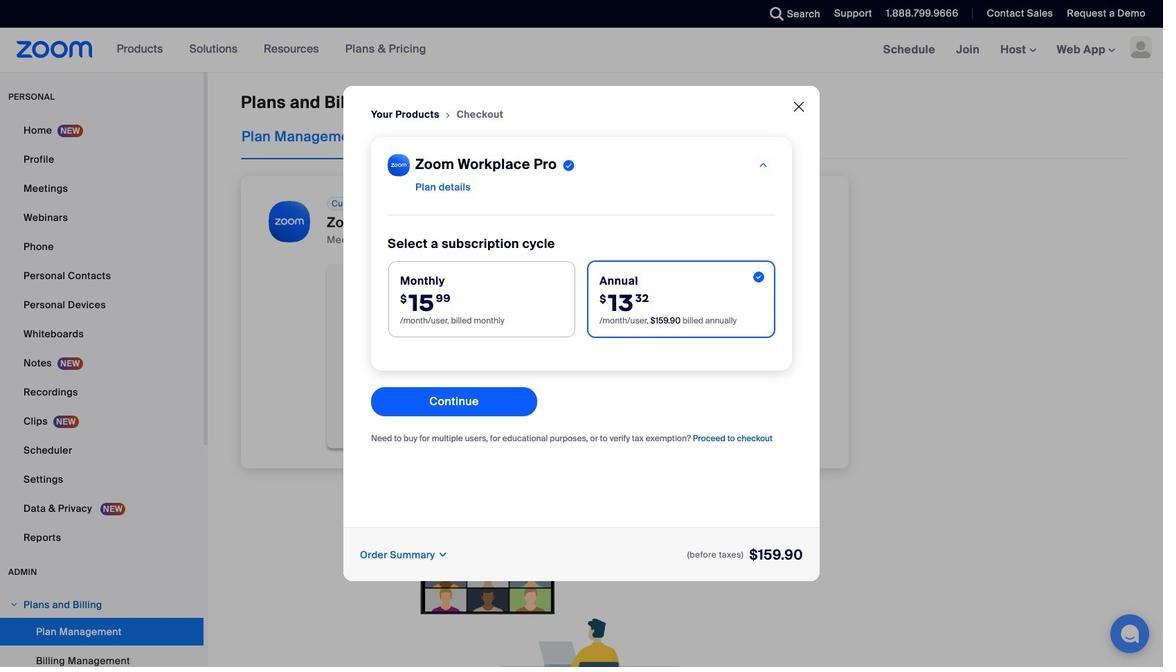 Task type: describe. For each thing, give the bounding box(es) containing it.
new tag2icon image
[[417, 365, 450, 379]]

meetings navigation
[[873, 28, 1164, 73]]

main content main content
[[208, 72, 1164, 667]]

product information navigation
[[93, 28, 437, 72]]

personal menu menu
[[0, 116, 204, 553]]



Task type: locate. For each thing, give the bounding box(es) containing it.
open chat image
[[1121, 624, 1140, 643]]

menu
[[0, 618, 204, 667]]

check_boxesicon image
[[396, 314, 411, 327], [569, 314, 585, 327], [396, 339, 411, 352], [396, 365, 411, 378], [569, 365, 585, 378]]

ai starsicon image
[[523, 365, 534, 379]]

banner
[[0, 28, 1164, 73]]

zoom oneicon image
[[269, 201, 310, 243]]



Task type: vqa. For each thing, say whether or not it's contained in the screenshot.
menu
yes



